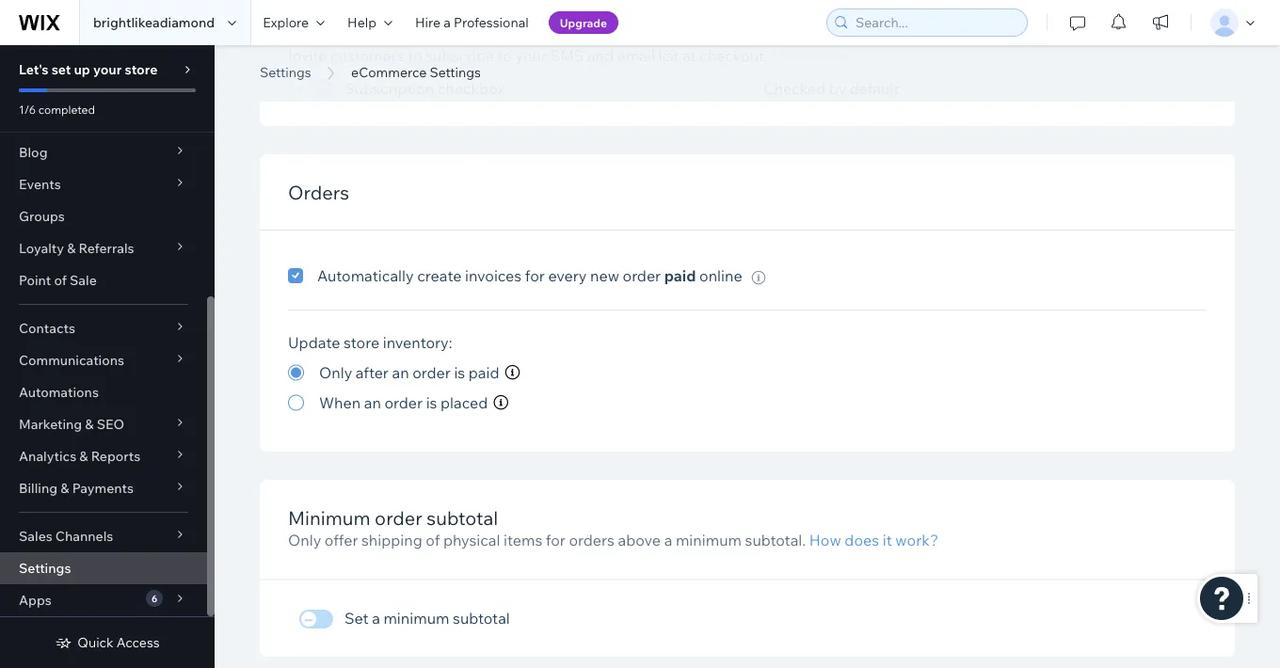 Task type: vqa. For each thing, say whether or not it's contained in the screenshot.
the of
yes



Task type: locate. For each thing, give the bounding box(es) containing it.
& inside "loyalty & referrals" dropdown button
[[67, 240, 76, 257]]

1 horizontal spatial is
[[454, 364, 465, 382]]

0 horizontal spatial for
[[525, 267, 545, 285]]

1 horizontal spatial your
[[516, 46, 547, 64]]

inventory:
[[383, 333, 452, 352]]

subtotal up "physical"
[[427, 506, 498, 530]]

blog
[[19, 144, 48, 161]]

1 horizontal spatial an
[[392, 364, 409, 382]]

payments
[[72, 480, 134, 497]]

groups
[[19, 208, 65, 225]]

2 vertical spatial info tooltip image
[[494, 396, 509, 411]]

minimum inside minimum order subtotal only offer shipping of physical items for orders above a minimum subtotal. how does it work?
[[676, 531, 742, 550]]

email
[[617, 46, 655, 64]]

store up after
[[344, 333, 380, 352]]

point of sale link
[[0, 265, 207, 297]]

settings link inside "sidebar" element
[[0, 553, 207, 585]]

is
[[454, 364, 465, 382], [426, 394, 437, 412]]

paid left info tooltip icon
[[469, 364, 500, 382]]

1 horizontal spatial minimum
[[676, 531, 742, 550]]

0 horizontal spatial paid
[[469, 364, 500, 382]]

& left seo
[[85, 416, 94, 433]]

an right after
[[392, 364, 409, 382]]

2 vertical spatial a
[[372, 609, 380, 628]]

info tooltip image
[[909, 81, 923, 95], [752, 271, 766, 285], [494, 396, 509, 411]]

quick access button
[[55, 635, 160, 652]]

subtotal inside minimum order subtotal only offer shipping of physical items for orders above a minimum subtotal. how does it work?
[[427, 506, 498, 530]]

it
[[883, 531, 892, 550]]

your
[[516, 46, 547, 64], [93, 61, 122, 78]]

store down brightlikeadiamond
[[125, 61, 158, 78]]

help button
[[336, 0, 404, 45]]

when
[[319, 394, 361, 412]]

sms
[[551, 46, 584, 64]]

for left every
[[525, 267, 545, 285]]

0 horizontal spatial of
[[54, 272, 67, 289]]

offer
[[325, 531, 358, 550]]

an
[[392, 364, 409, 382], [364, 394, 381, 412]]

explore
[[263, 14, 309, 31]]

0 horizontal spatial store
[[125, 61, 158, 78]]

point
[[19, 272, 51, 289]]

automations link
[[0, 377, 207, 409]]

0 vertical spatial minimum
[[676, 531, 742, 550]]

loyalty
[[19, 240, 64, 257]]

store
[[125, 61, 158, 78], [344, 333, 380, 352]]

analytics & reports
[[19, 448, 140, 465]]

paid
[[664, 267, 696, 285], [469, 364, 500, 382]]

learn
[[772, 46, 811, 64]]

billing & payments
[[19, 480, 134, 497]]

after
[[356, 364, 389, 382]]

to up subscription checkbox on the left of the page
[[408, 46, 422, 64]]

access
[[117, 635, 160, 651]]

1 horizontal spatial a
[[444, 14, 451, 31]]

info tooltip image for when an order is placed
[[494, 396, 509, 411]]

1 horizontal spatial store
[[344, 333, 380, 352]]

1 vertical spatial store
[[344, 333, 380, 352]]

an down after
[[364, 394, 381, 412]]

settings
[[464, 40, 601, 83], [260, 64, 311, 81], [430, 64, 481, 81], [19, 560, 71, 577]]

marketing
[[19, 416, 82, 433]]

0 vertical spatial is
[[454, 364, 465, 382]]

minimum
[[288, 506, 371, 530]]

hire a professional link
[[404, 0, 540, 45]]

of left "physical"
[[426, 531, 440, 550]]

1 horizontal spatial info tooltip image
[[752, 271, 766, 285]]

minimum left subtotal.
[[676, 531, 742, 550]]

& inside the "billing & payments" dropdown button
[[61, 480, 69, 497]]

and
[[587, 46, 614, 64]]

0 horizontal spatial minimum
[[384, 609, 450, 628]]

communications
[[19, 352, 124, 369]]

settings down hire a professional link
[[430, 64, 481, 81]]

0 horizontal spatial settings link
[[0, 553, 207, 585]]

sidebar element
[[0, 0, 215, 669]]

1 horizontal spatial for
[[546, 531, 566, 550]]

1 vertical spatial for
[[546, 531, 566, 550]]

0 vertical spatial of
[[54, 272, 67, 289]]

1 vertical spatial only
[[288, 531, 321, 550]]

0 vertical spatial a
[[444, 14, 451, 31]]

6
[[151, 593, 157, 604]]

order inside minimum order subtotal only offer shipping of physical items for orders above a minimum subtotal. how does it work?
[[375, 506, 423, 530]]

is up placed at the left of the page
[[454, 364, 465, 382]]

1 vertical spatial a
[[664, 531, 673, 550]]

hire
[[415, 14, 441, 31]]

shipping
[[362, 531, 423, 550]]

1 vertical spatial settings link
[[0, 553, 207, 585]]

only down minimum at the left of the page
[[288, 531, 321, 550]]

a right set
[[372, 609, 380, 628]]

settings link
[[250, 63, 321, 82], [0, 553, 207, 585]]

settings down sales
[[19, 560, 71, 577]]

& right billing
[[61, 480, 69, 497]]

minimum right set
[[384, 609, 450, 628]]

1 horizontal spatial settings link
[[250, 63, 321, 82]]

0 horizontal spatial a
[[372, 609, 380, 628]]

info tooltip image right online
[[752, 271, 766, 285]]

a right above
[[664, 531, 673, 550]]

marketing & seo button
[[0, 409, 207, 441]]

for inside minimum order subtotal only offer shipping of physical items for orders above a minimum subtotal. how does it work?
[[546, 531, 566, 550]]

info tooltip image
[[505, 365, 520, 380]]

ecommerce down help
[[260, 40, 456, 83]]

& for marketing
[[85, 416, 94, 433]]

order up shipping
[[375, 506, 423, 530]]

0 horizontal spatial your
[[93, 61, 122, 78]]

update
[[288, 333, 340, 352]]

automatically
[[317, 267, 414, 285]]

0 vertical spatial for
[[525, 267, 545, 285]]

to down professional at the left top of the page
[[498, 46, 512, 64]]

1 horizontal spatial of
[[426, 531, 440, 550]]

1 vertical spatial of
[[426, 531, 440, 550]]

default
[[850, 78, 900, 97]]

& inside marketing & seo dropdown button
[[85, 416, 94, 433]]

& inside analytics & reports dropdown button
[[79, 448, 88, 465]]

learn more link
[[772, 46, 852, 64]]

1 horizontal spatial paid
[[664, 267, 696, 285]]

by
[[829, 78, 846, 97]]

for
[[525, 267, 545, 285], [546, 531, 566, 550]]

of
[[54, 272, 67, 289], [426, 531, 440, 550]]

2 horizontal spatial a
[[664, 531, 673, 550]]

subtotal.
[[745, 531, 806, 550]]

your inside "sidebar" element
[[93, 61, 122, 78]]

upgrade button
[[549, 11, 619, 34]]

only up when at the bottom left
[[319, 364, 352, 382]]

& right loyalty
[[67, 240, 76, 257]]

a inside minimum order subtotal only offer shipping of physical items for orders above a minimum subtotal. how does it work?
[[664, 531, 673, 550]]

of left sale
[[54, 272, 67, 289]]

info tooltip image down info tooltip icon
[[494, 396, 509, 411]]

paid left online
[[664, 267, 696, 285]]

only after an order is paid
[[319, 364, 500, 382]]

0 horizontal spatial to
[[408, 46, 422, 64]]

at
[[683, 46, 697, 64]]

1 vertical spatial info tooltip image
[[752, 271, 766, 285]]

contacts
[[19, 320, 75, 337]]

1 vertical spatial an
[[364, 394, 381, 412]]

subscription
[[345, 78, 434, 97]]

settings link down "explore"
[[250, 63, 321, 82]]

every
[[548, 267, 587, 285]]

a right hire
[[444, 14, 451, 31]]

checked
[[764, 78, 826, 97]]

let's
[[19, 61, 49, 78]]

apps
[[19, 592, 52, 609]]

0 vertical spatial store
[[125, 61, 158, 78]]

sales
[[19, 528, 52, 545]]

help
[[348, 14, 377, 31]]

&
[[67, 240, 76, 257], [85, 416, 94, 433], [79, 448, 88, 465], [61, 480, 69, 497]]

1 to from the left
[[408, 46, 422, 64]]

0 vertical spatial an
[[392, 364, 409, 382]]

settings down professional at the left top of the page
[[464, 40, 601, 83]]

work?
[[896, 531, 939, 550]]

your right up
[[93, 61, 122, 78]]

1 horizontal spatial to
[[498, 46, 512, 64]]

your left sms
[[516, 46, 547, 64]]

reports
[[91, 448, 140, 465]]

& left reports
[[79, 448, 88, 465]]

of inside minimum order subtotal only offer shipping of physical items for orders above a minimum subtotal. how does it work?
[[426, 531, 440, 550]]

0 vertical spatial subtotal
[[427, 506, 498, 530]]

info tooltip image right default on the top of page
[[909, 81, 923, 95]]

update store inventory:
[[288, 333, 452, 352]]

0 horizontal spatial info tooltip image
[[494, 396, 509, 411]]

subtotal down "physical"
[[453, 609, 510, 628]]

settings link down channels
[[0, 553, 207, 585]]

up
[[74, 61, 90, 78]]

automations
[[19, 384, 99, 401]]

only
[[319, 364, 352, 382], [288, 531, 321, 550]]

for right items
[[546, 531, 566, 550]]

2 horizontal spatial info tooltip image
[[909, 81, 923, 95]]

ecommerce settings
[[260, 40, 601, 83], [351, 64, 481, 81]]

checkout.
[[700, 46, 768, 64]]

& for billing
[[61, 480, 69, 497]]

is left placed at the left of the page
[[426, 394, 437, 412]]

settings inside "sidebar" element
[[19, 560, 71, 577]]

groups link
[[0, 201, 207, 233]]

& for analytics
[[79, 448, 88, 465]]

1 vertical spatial is
[[426, 394, 437, 412]]



Task type: describe. For each thing, give the bounding box(es) containing it.
set a minimum subtotal
[[345, 609, 510, 628]]

professional
[[454, 14, 529, 31]]

items
[[504, 531, 543, 550]]

marketing & seo
[[19, 416, 124, 433]]

placed
[[441, 394, 488, 412]]

checked by default
[[764, 78, 900, 97]]

info tooltip image for automatically create invoices for every new order
[[752, 271, 766, 285]]

0 horizontal spatial is
[[426, 394, 437, 412]]

sales channels
[[19, 528, 113, 545]]

quick
[[78, 635, 114, 651]]

upgrade
[[560, 16, 607, 30]]

loyalty & referrals
[[19, 240, 134, 257]]

new
[[590, 267, 619, 285]]

set
[[345, 609, 369, 628]]

1 vertical spatial subtotal
[[453, 609, 510, 628]]

sale
[[70, 272, 97, 289]]

invoices
[[465, 267, 522, 285]]

how does it work? link
[[810, 531, 939, 550]]

order right new
[[623, 267, 661, 285]]

0 vertical spatial paid
[[664, 267, 696, 285]]

sales channels button
[[0, 521, 207, 553]]

online
[[700, 267, 743, 285]]

orders
[[288, 180, 349, 204]]

store inside "sidebar" element
[[125, 61, 158, 78]]

of inside "sidebar" element
[[54, 272, 67, 289]]

completed
[[38, 102, 95, 116]]

orders
[[569, 531, 615, 550]]

hire a professional
[[415, 14, 529, 31]]

1 vertical spatial paid
[[469, 364, 500, 382]]

loyalty & referrals button
[[0, 233, 207, 265]]

only inside minimum order subtotal only offer shipping of physical items for orders above a minimum subtotal. how does it work?
[[288, 531, 321, 550]]

billing & payments button
[[0, 473, 207, 505]]

0 vertical spatial info tooltip image
[[909, 81, 923, 95]]

brightlikeadiamond
[[93, 14, 215, 31]]

seo
[[97, 416, 124, 433]]

channels
[[55, 528, 113, 545]]

ecommerce down help button
[[351, 64, 427, 81]]

how
[[810, 531, 842, 550]]

2 to from the left
[[498, 46, 512, 64]]

automatically create invoices for every new order paid online
[[317, 267, 743, 285]]

0 vertical spatial only
[[319, 364, 352, 382]]

1 vertical spatial minimum
[[384, 609, 450, 628]]

a for set a minimum subtotal
[[372, 609, 380, 628]]

point of sale
[[19, 272, 97, 289]]

let's set up your store
[[19, 61, 158, 78]]

when an order is placed
[[319, 394, 488, 412]]

invite customers to subscribe to your sms and email list at checkout. learn more
[[288, 46, 852, 64]]

analytics
[[19, 448, 76, 465]]

quick access
[[78, 635, 160, 651]]

contacts button
[[0, 313, 207, 345]]

1/6
[[19, 102, 36, 116]]

communications button
[[0, 345, 207, 377]]

events
[[19, 176, 61, 193]]

does
[[845, 531, 880, 550]]

above
[[618, 531, 661, 550]]

0 horizontal spatial an
[[364, 394, 381, 412]]

invite
[[288, 46, 327, 64]]

analytics & reports button
[[0, 441, 207, 473]]

Search... field
[[850, 9, 1022, 36]]

& for loyalty
[[67, 240, 76, 257]]

order down inventory:
[[413, 364, 451, 382]]

events button
[[0, 169, 207, 201]]

set
[[52, 61, 71, 78]]

checkbox
[[438, 78, 505, 97]]

minimum order subtotal only offer shipping of physical items for orders above a minimum subtotal. how does it work?
[[288, 506, 939, 550]]

a for hire a professional
[[444, 14, 451, 31]]

subscription checkbox
[[345, 78, 505, 97]]

0 vertical spatial settings link
[[250, 63, 321, 82]]

list
[[659, 46, 679, 64]]

1/6 completed
[[19, 102, 95, 116]]

customers
[[330, 46, 405, 64]]

subscribe
[[426, 46, 495, 64]]

more
[[815, 46, 852, 64]]

settings down "explore"
[[260, 64, 311, 81]]

order down only after an order is paid
[[385, 394, 423, 412]]

blog button
[[0, 137, 207, 169]]

referrals
[[79, 240, 134, 257]]



